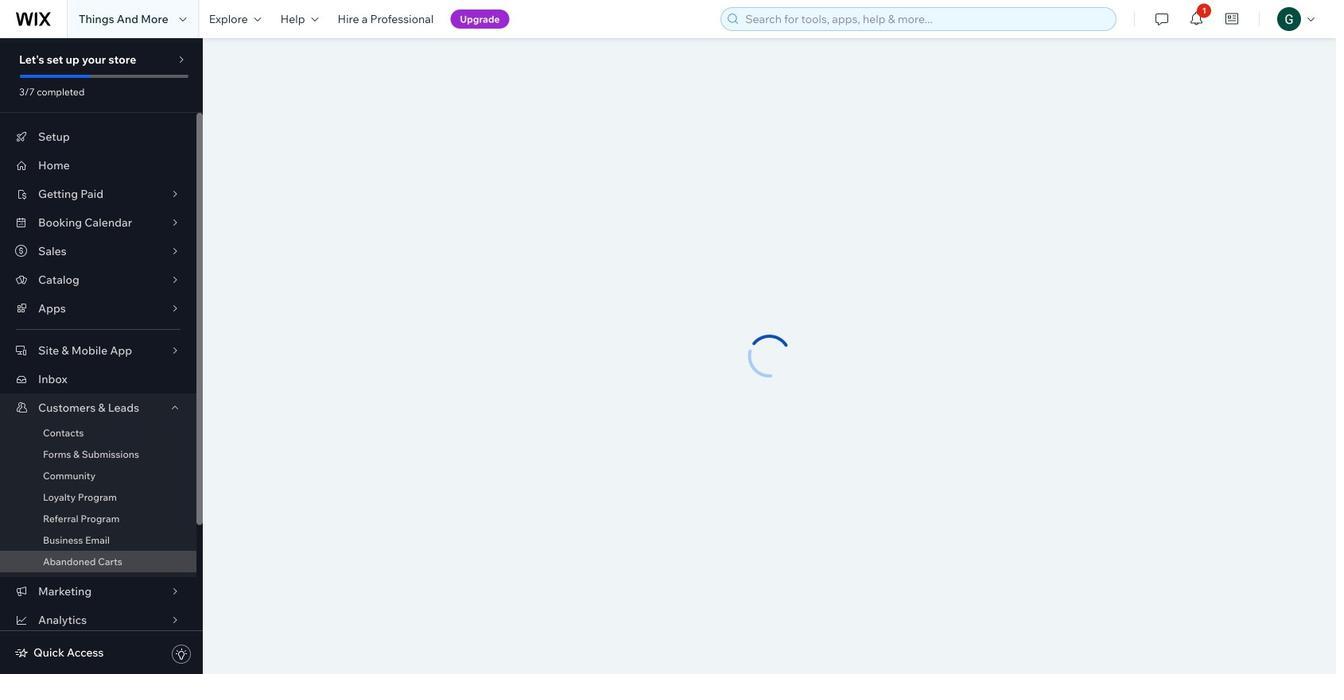 Task type: locate. For each thing, give the bounding box(es) containing it.
Search for tools, apps, help & more... field
[[741, 8, 1111, 30]]

sidebar element
[[0, 38, 203, 674]]



Task type: vqa. For each thing, say whether or not it's contained in the screenshot.
Search for tools, apps, help & more... field
yes



